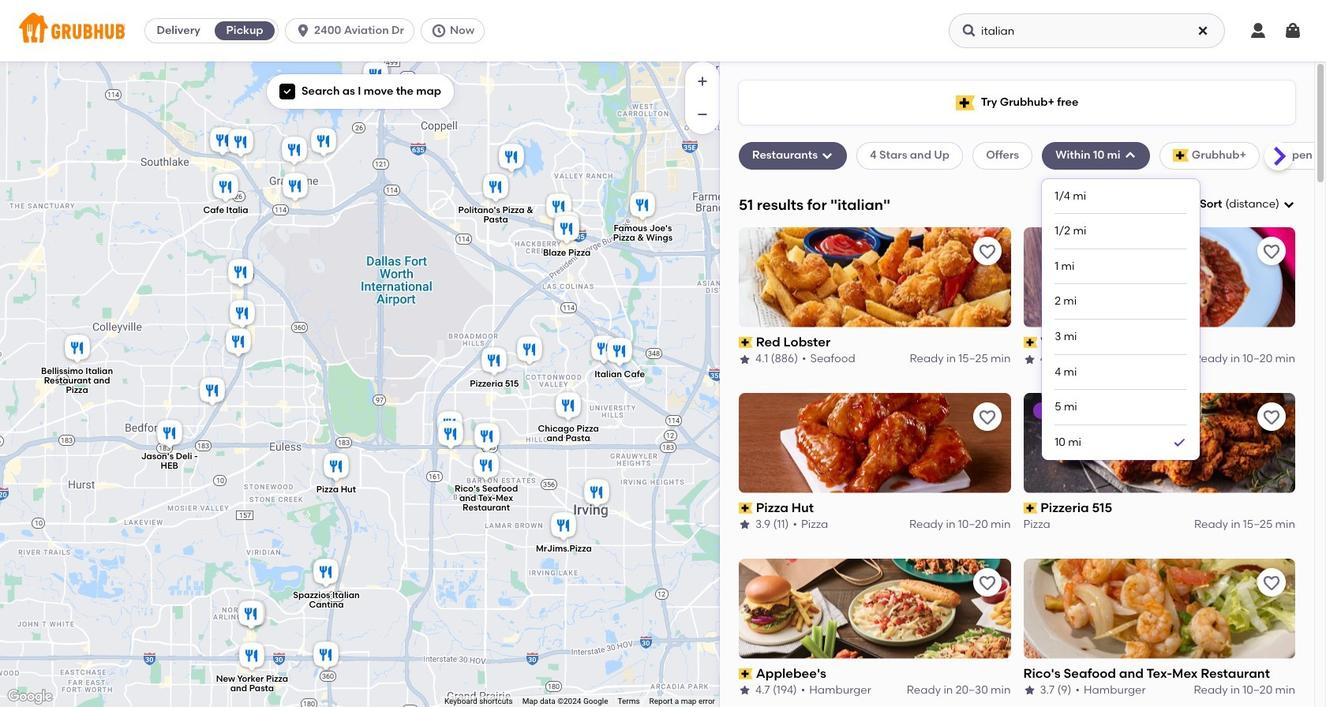 Task type: vqa. For each thing, say whether or not it's contained in the screenshot.
the • Pizza
no



Task type: locate. For each thing, give the bounding box(es) containing it.
mrjims.pizza image
[[548, 510, 579, 545]]

map region
[[0, 62, 720, 707]]

deli select & grill image
[[308, 126, 339, 160]]

star icon image for pizza hut logo
[[739, 519, 751, 532]]

applebee's logo image
[[739, 559, 1011, 659]]

0 horizontal spatial subscription pass image
[[739, 337, 753, 348]]

0 horizontal spatial svg image
[[961, 23, 977, 39]]

pizza hut image
[[320, 451, 352, 485]]

2 horizontal spatial svg image
[[1283, 198, 1295, 211]]

list box
[[1055, 179, 1187, 460]]

spazzios italian cantina image
[[310, 557, 342, 591]]

pie pizzeria image
[[514, 334, 545, 369]]

option
[[1055, 425, 1187, 460]]

grubhub plus flag logo image
[[956, 95, 975, 110], [1173, 150, 1189, 162]]

red lobster logo image
[[739, 227, 1011, 327]]

star icon image for 'applebee's logo'
[[739, 685, 751, 697]]

0 horizontal spatial grubhub plus flag logo image
[[956, 95, 975, 110]]

1 horizontal spatial grubhub plus flag logo image
[[1173, 150, 1189, 162]]

2 vertical spatial subscription pass image
[[739, 669, 753, 680]]

pizzeria 515 logo image
[[1023, 393, 1295, 493]]

napoli's italian kitchen image
[[279, 134, 310, 169]]

subscription pass image for star icon related to vito's pizza & grill logo
[[1023, 337, 1037, 348]]

eno's pizza tavern image
[[496, 141, 527, 176]]

0 vertical spatial subscription pass image
[[1023, 337, 1037, 348]]

blaze pizza image
[[551, 213, 583, 248]]

None field
[[1200, 197, 1295, 213]]

cafe italia image
[[210, 171, 242, 206]]

54th street restaurant & drafthouse image
[[223, 326, 254, 361]]

1 vertical spatial subscription pass image
[[739, 503, 753, 514]]

bellissimo italian restaurant and pizza image
[[62, 332, 93, 367]]

red lobster image
[[434, 409, 466, 444]]

0 vertical spatial subscription pass image
[[739, 337, 753, 348]]

star icon image
[[739, 353, 751, 366], [1023, 353, 1036, 366], [739, 519, 751, 532], [739, 685, 751, 697], [1023, 685, 1036, 697]]

svg image
[[1249, 21, 1268, 40], [961, 23, 977, 39], [1283, 198, 1295, 211]]

rico's seafood and tex-mex restaurant image
[[470, 450, 502, 485]]

1 horizontal spatial svg image
[[1249, 21, 1268, 40]]

italian cafe image
[[604, 335, 635, 370]]

di rosani's image
[[581, 477, 613, 512]]

1 vertical spatial subscription pass image
[[1023, 503, 1037, 514]]

1 vertical spatial grubhub plus flag logo image
[[1173, 150, 1189, 162]]

svg image
[[1284, 21, 1302, 40], [295, 23, 311, 39], [431, 23, 447, 39], [1197, 24, 1209, 37], [283, 87, 292, 96], [821, 150, 834, 162], [1124, 150, 1136, 162]]

red crab juicy seafood image
[[310, 639, 342, 674]]

1 horizontal spatial subscription pass image
[[1023, 503, 1037, 514]]

italian crust image
[[225, 257, 257, 291]]

subscription pass image
[[739, 337, 753, 348], [1023, 503, 1037, 514]]

lamberti's ristorante and wine bar image
[[551, 209, 583, 244]]

pizza hut logo image
[[739, 393, 1011, 493]]

star icon image for red lobster logo
[[739, 353, 751, 366]]

subscription pass image
[[1023, 337, 1037, 348], [739, 503, 753, 514], [739, 669, 753, 680]]



Task type: describe. For each thing, give the bounding box(es) containing it.
star icon image for rico's seafood and tex-mex restaurant logo
[[1023, 685, 1036, 697]]

Search for food, convenience, alcohol... search field
[[949, 13, 1225, 48]]

main navigation navigation
[[0, 0, 1326, 62]]

sbarro image
[[360, 59, 392, 94]]

famous joe's pizza & wings image
[[627, 189, 658, 224]]

chicago pizza and pasta image
[[553, 390, 584, 425]]

plus icon image
[[695, 73, 710, 89]]

tony's pizza and pasta image
[[197, 375, 228, 410]]

google image
[[4, 687, 56, 707]]

subscription pass image for star icon corresponding to pizza hut logo
[[739, 503, 753, 514]]

check icon image
[[1172, 435, 1187, 451]]

star icon image for vito's pizza & grill logo
[[1023, 353, 1036, 366]]

rico's seafood and tex-mex restaurant logo image
[[1023, 559, 1295, 659]]

buca di beppo image
[[207, 125, 238, 159]]

0 vertical spatial grubhub plus flag logo image
[[956, 95, 975, 110]]

pie five pizza image
[[227, 298, 258, 332]]

new yorker pizza and pasta image
[[236, 640, 268, 675]]

subscription pass image for red lobster logo
[[739, 337, 753, 348]]

subscription pass image for star icon for 'applebee's logo'
[[739, 669, 753, 680]]

pizzeria 515 image
[[478, 345, 510, 380]]

minus icon image
[[695, 107, 710, 122]]

boston's restaurant & sports bar image
[[543, 191, 575, 226]]

corner bakery cafe image
[[588, 333, 620, 368]]

fireside pies image
[[279, 171, 311, 205]]

vito's pizza & grill image
[[435, 418, 467, 453]]

chicago pizza and grill image
[[237, 598, 268, 633]]

applebee's image
[[471, 421, 503, 455]]

perry's steakhouse & grille image
[[225, 126, 257, 161]]

pastamasta image
[[235, 598, 267, 633]]

jason's deli - heb image
[[154, 418, 186, 452]]

vito's pizza & grill logo image
[[1023, 227, 1295, 327]]

subscription pass image for pizzeria 515 logo on the bottom
[[1023, 503, 1037, 514]]

politano's pizza & pasta image
[[480, 171, 512, 206]]



